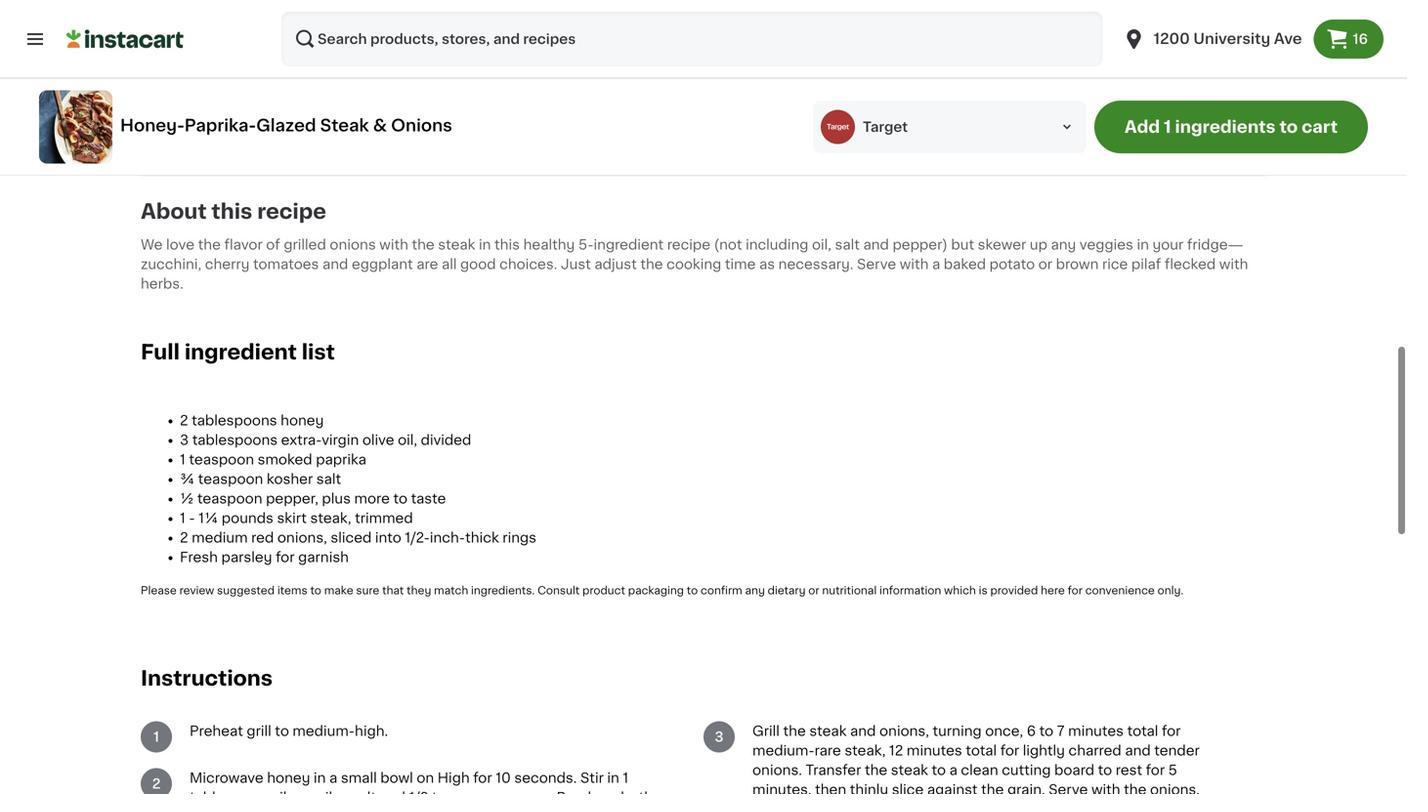 Task type: locate. For each thing, give the bounding box(es) containing it.
0 vertical spatial ingredient
[[594, 238, 664, 252]]

0 vertical spatial salt
[[835, 238, 860, 252]]

& inside the good & gather himalayan pink salt $2.99 show alternatives
[[757, 38, 768, 52]]

about this recipe
[[141, 202, 326, 222]]

1 horizontal spatial paprika
[[524, 38, 577, 52]]

good
[[460, 258, 496, 271]]

1 vertical spatial virgin
[[322, 434, 359, 447]]

2 horizontal spatial 3
[[715, 731, 724, 744]]

& up himalayan on the right of page
[[757, 38, 768, 52]]

1 vertical spatial olive
[[332, 77, 367, 91]]

2
[[141, 18, 149, 32], [180, 414, 188, 428], [180, 531, 188, 545], [152, 778, 161, 791]]

for inside 2 tablespoons honey 3 tablespoons extra-virgin olive oil, divided 1 teaspoon smoked paprika ¾ teaspoon kosher salt ½ teaspoon pepper, plus more to taste 1 - 1¼ pounds skirt steak, trimmed 2 medium red onions, sliced into 1/2-inch-thick rings fresh parsley for garnish
[[276, 551, 295, 565]]

onions, up 12
[[879, 725, 929, 739]]

necessary.
[[779, 258, 854, 271]]

0 vertical spatial virgin
[[332, 38, 371, 52]]

this inside we love the flavor of grilled onions with the steak in this healthy 5-ingredient recipe (not including oil, salt and pepper) but skewer up any veggies in your fridge— zucchini, cherry tomatoes and eggplant are all good choices. just adjust the cooking time as necessary. serve with a baked potato or brown rice pilaf flecked with herbs.
[[494, 238, 520, 252]]

2 horizontal spatial show alternatives button
[[907, 117, 1075, 133]]

stir
[[580, 772, 604, 785]]

honey inside 2 tablespoons honey 3 tablespoons extra-virgin olive oil, divided 1 teaspoon smoked paprika ¾ teaspoon kosher salt ½ teaspoon pepper, plus more to taste 1 - 1¼ pounds skirt steak, trimmed 2 medium red onions, sliced into 1/2-inch-thick rings fresh parsley for garnish
[[281, 414, 324, 428]]

in up paprika,
[[314, 772, 326, 785]]

Search field
[[281, 12, 1103, 66]]

zucchini,
[[141, 258, 202, 271]]

0 horizontal spatial on
[[417, 772, 434, 785]]

oil, inside 2 tablespoons honey 3 tablespoons extra-virgin olive oil, divided 1 teaspoon smoked paprika ¾ teaspoon kosher salt ½ teaspoon pepper, plus more to taste 1 - 1¼ pounds skirt steak, trimmed 2 medium red onions, sliced into 1/2-inch-thick rings fresh parsley for garnish
[[398, 434, 417, 447]]

the down the clean
[[981, 783, 1004, 794]]

1¼
[[199, 512, 218, 525]]

0 vertical spatial steak
[[438, 238, 475, 252]]

a
[[932, 258, 940, 271], [949, 764, 958, 778], [329, 772, 337, 785]]

1 horizontal spatial or
[[1039, 258, 1053, 271]]

grill
[[247, 725, 271, 739]]

alternatives right search
[[565, 61, 631, 72]]

recipe
[[257, 202, 326, 222], [667, 238, 710, 252]]

0 horizontal spatial minutes
[[907, 744, 962, 758]]

olive inside 3 tablespoons extra- virgin olive oil, divided california olive ranch olive oil, extra virgin, medium $14.99
[[375, 38, 408, 52]]

this up choices.
[[494, 238, 520, 252]]

steak
[[438, 238, 475, 252], [809, 725, 847, 739], [891, 764, 928, 778]]

oil, left paprika,
[[271, 791, 290, 794]]

& right raw
[[235, 57, 246, 71]]

tablespoons up california
[[345, 18, 432, 32]]

2 left microwave on the bottom left of the page
[[152, 778, 161, 791]]

for left 5 on the bottom
[[1146, 764, 1165, 778]]

target image
[[821, 110, 855, 144]]

onions, down skirt
[[277, 531, 327, 545]]

teaspoon inside 1 teaspoon smoked paprika search alternatives
[[533, 18, 600, 32]]

review
[[179, 586, 214, 596]]

2 horizontal spatial salt
[[835, 238, 860, 252]]

show alternatives
[[141, 119, 239, 130]]

with down pepper)
[[900, 258, 929, 271]]

2 horizontal spatial a
[[949, 764, 958, 778]]

just
[[561, 258, 591, 271]]

virgin up plus
[[322, 434, 359, 447]]

for
[[276, 551, 295, 565], [1068, 586, 1083, 596], [1162, 725, 1181, 739], [1000, 744, 1019, 758], [1146, 764, 1165, 778], [473, 772, 492, 785]]

2 inside 2 tablespoons honey nature nate's honey, organic, raw & unfiltered
[[141, 18, 149, 32]]

1 horizontal spatial a
[[932, 258, 940, 271]]

skewer
[[978, 238, 1026, 252]]

2 vertical spatial honey
[[267, 772, 310, 785]]

serve inside we love the flavor of grilled onions with the steak in this healthy 5-ingredient recipe (not including oil, salt and pepper) but skewer up any veggies in your fridge— zucchini, cherry tomatoes and eggplant are all good choices. just adjust the cooking time as necessary. serve with a baked potato or brown rice pilaf flecked with herbs.
[[857, 258, 896, 271]]

16
[[1353, 32, 1368, 46]]

dietary
[[768, 586, 806, 596]]

0 vertical spatial olive
[[375, 38, 408, 52]]

which
[[944, 586, 976, 596]]

salt for microwave honey in a small bowl on high for 10 seconds. stir in 1 tablespoon oil, paprika, salt and 1/2 teaspoon pepper. brush on bot
[[351, 791, 376, 794]]

smoked inside 1 teaspoon smoked paprika search alternatives
[[603, 18, 659, 32]]

& down medium
[[373, 117, 387, 134]]

2 horizontal spatial steak
[[891, 764, 928, 778]]

0 horizontal spatial ingredient
[[185, 342, 297, 363]]

to left 'make' at the bottom of page
[[310, 586, 321, 596]]

0 vertical spatial extra-
[[436, 18, 478, 32]]

1 teaspoon smoked paprika search alternatives
[[524, 18, 659, 72]]

steak, left 12
[[845, 744, 886, 758]]

tablespoons down full ingredient list
[[192, 414, 277, 428]]

nature
[[141, 38, 187, 52]]

1 vertical spatial this
[[494, 238, 520, 252]]

to up against
[[932, 764, 946, 778]]

1 right stir
[[623, 772, 629, 785]]

1 horizontal spatial any
[[1051, 238, 1076, 252]]

1 right add
[[1164, 119, 1171, 135]]

show alternatives button down ground
[[907, 117, 1075, 133]]

0 vertical spatial any
[[1051, 238, 1076, 252]]

alternatives down unfiltered
[[174, 119, 239, 130]]

1 horizontal spatial salt
[[351, 791, 376, 794]]

0 horizontal spatial show alternatives button
[[141, 117, 309, 133]]

paprika,
[[294, 791, 348, 794]]

cutting
[[1002, 764, 1051, 778]]

1 vertical spatial steak
[[809, 725, 847, 739]]

2 for 2 tablespoons honey 3 tablespoons extra-virgin olive oil, divided 1 teaspoon smoked paprika ¾ teaspoon kosher salt ½ teaspoon pepper, plus more to taste 1 - 1¼ pounds skirt steak, trimmed 2 medium red onions, sliced into 1/2-inch-thick rings fresh parsley for garnish
[[180, 414, 188, 428]]

1 vertical spatial serve
[[1049, 783, 1088, 794]]

salt down small
[[351, 791, 376, 794]]

provided
[[990, 586, 1038, 596]]

show alternatives button down pink
[[715, 97, 883, 113]]

1 vertical spatial extra-
[[281, 434, 322, 447]]

show down $2.99 on the right top of page
[[715, 100, 746, 111]]

consult
[[538, 586, 580, 596]]

virgin up california
[[332, 38, 371, 52]]

to left cart
[[1280, 119, 1298, 135]]

tablespoons up ¾
[[192, 434, 278, 447]]

7
[[1057, 725, 1065, 739]]

steak up the all
[[438, 238, 475, 252]]

items
[[277, 586, 308, 596]]

1 horizontal spatial steak
[[809, 725, 847, 739]]

make
[[324, 586, 353, 596]]

and inside microwave honey in a small bowl on high for 10 seconds. stir in 1 tablespoon oil, paprika, salt and 1/2 teaspoon pepper. brush on bot
[[380, 791, 406, 794]]

honey-
[[120, 117, 184, 134]]

1 vertical spatial olive
[[362, 434, 394, 447]]

3 up ¾
[[180, 434, 189, 447]]

alternatives down pink
[[748, 100, 814, 111]]

1 horizontal spatial onions,
[[879, 725, 929, 739]]

serve down board
[[1049, 783, 1088, 794]]

3 for 3 tablespoons extra- virgin olive oil, divided california olive ranch olive oil, extra virgin, medium $14.99
[[332, 18, 341, 32]]

2 up nature
[[141, 18, 149, 32]]

with down rest
[[1092, 783, 1120, 794]]

salt inside 2 tablespoons honey 3 tablespoons extra-virgin olive oil, divided 1 teaspoon smoked paprika ¾ teaspoon kosher salt ½ teaspoon pepper, plus more to taste 1 - 1¼ pounds skirt steak, trimmed 2 medium red onions, sliced into 1/2-inch-thick rings fresh parsley for garnish
[[316, 473, 341, 486]]

with up eggplant on the top left of the page
[[379, 238, 408, 252]]

for left 10
[[473, 772, 492, 785]]

honey inside microwave honey in a small bowl on high for 10 seconds. stir in 1 tablespoon oil, paprika, salt and 1/2 teaspoon pepper. brush on bot
[[267, 772, 310, 785]]

smoked up search alternatives button
[[603, 18, 659, 32]]

1 vertical spatial honey
[[281, 414, 324, 428]]

None search field
[[281, 12, 1103, 66]]

microwave
[[190, 772, 264, 785]]

oil,
[[411, 38, 432, 52], [812, 238, 832, 252], [398, 434, 417, 447], [271, 791, 290, 794]]

1 vertical spatial any
[[745, 586, 765, 596]]

salt up plus
[[316, 473, 341, 486]]

1 horizontal spatial show
[[715, 100, 746, 111]]

for down once,
[[1000, 744, 1019, 758]]

or down up
[[1039, 258, 1053, 271]]

minutes down turning
[[907, 744, 962, 758]]

12
[[889, 744, 903, 758]]

0 horizontal spatial steak
[[438, 238, 475, 252]]

teaspoon inside microwave honey in a small bowl on high for 10 seconds. stir in 1 tablespoon oil, paprika, salt and 1/2 teaspoon pepper. brush on bot
[[432, 791, 497, 794]]

2 tablespoons honey nature nate's honey, organic, raw & unfiltered
[[141, 18, 288, 91]]

list
[[302, 342, 335, 363]]

0 horizontal spatial paprika
[[316, 453, 366, 467]]

steak, inside grill the steak and onions, turning once, 6 to 7 minutes total for medium-rare steak, 12 minutes total for lightly charred and tender onions. transfer the steak to a clean cutting board to rest for 5 minutes, then thinly slice against the grain. serve with the onio
[[845, 744, 886, 758]]

show down $2.49
[[907, 119, 937, 130]]

divided up taste
[[421, 434, 471, 447]]

3 left grill
[[715, 731, 724, 744]]

confirm
[[701, 586, 742, 596]]

1 vertical spatial &
[[235, 57, 246, 71]]

a up paprika,
[[329, 772, 337, 785]]

tablespoons for nate's
[[153, 18, 240, 32]]

0 vertical spatial paprika
[[524, 38, 577, 52]]

paprika up plus
[[316, 453, 366, 467]]

please
[[141, 586, 177, 596]]

1 horizontal spatial total
[[1127, 725, 1158, 739]]

to inside button
[[1280, 119, 1298, 135]]

tablespoons inside 2 tablespoons honey nature nate's honey, organic, raw & unfiltered
[[153, 18, 240, 32]]

0 horizontal spatial salt
[[316, 473, 341, 486]]

suggested
[[217, 586, 275, 596]]

0 vertical spatial steak,
[[310, 512, 351, 525]]

any left dietary
[[745, 586, 765, 596]]

salt up necessary.
[[835, 238, 860, 252]]

flavor
[[224, 238, 263, 252]]

to up "trimmed"
[[393, 492, 408, 506]]

recipe up cooking
[[667, 238, 710, 252]]

oil, inside 3 tablespoons extra- virgin olive oil, divided california olive ranch olive oil, extra virgin, medium $14.99
[[411, 38, 432, 52]]

0 vertical spatial onions,
[[277, 531, 327, 545]]

parsley
[[221, 551, 272, 565]]

2 vertical spatial 3
[[715, 731, 724, 744]]

divided up ranch
[[435, 38, 488, 52]]

0 vertical spatial smoked
[[603, 18, 659, 32]]

microwave honey in a small bowl on high for 10 seconds. stir in 1 tablespoon oil, paprika, salt and 1/2 teaspoon pepper. brush on bot
[[190, 772, 653, 794]]

pilaf
[[1132, 258, 1161, 271]]

1 vertical spatial or
[[808, 586, 819, 596]]

0 vertical spatial total
[[1127, 725, 1158, 739]]

a down pepper)
[[932, 258, 940, 271]]

extra- up kosher
[[281, 434, 322, 447]]

1 vertical spatial recipe
[[667, 238, 710, 252]]

slice
[[892, 783, 924, 794]]

0 horizontal spatial olive
[[332, 77, 367, 91]]

3 up california
[[332, 18, 341, 32]]

virgin,
[[435, 77, 478, 91]]

show down unfiltered
[[141, 119, 171, 130]]

0 horizontal spatial 3
[[180, 434, 189, 447]]

0 vertical spatial honey
[[244, 18, 288, 32]]

olive up california
[[375, 38, 408, 52]]

steak
[[320, 117, 369, 134]]

and left pepper)
[[863, 238, 889, 252]]

target button
[[813, 101, 1087, 153]]

2 for 2
[[152, 778, 161, 791]]

onions.
[[752, 764, 802, 778]]

any up brown
[[1051, 238, 1076, 252]]

2 vertical spatial &
[[373, 117, 387, 134]]

1 horizontal spatial ingredient
[[594, 238, 664, 252]]

2 vertical spatial steak
[[891, 764, 928, 778]]

and down bowl
[[380, 791, 406, 794]]

1 horizontal spatial medium-
[[752, 744, 815, 758]]

honey inside 2 tablespoons honey nature nate's honey, organic, raw & unfiltered
[[244, 18, 288, 32]]

that
[[382, 586, 404, 596]]

1 horizontal spatial on
[[600, 791, 617, 794]]

for up items
[[276, 551, 295, 565]]

the up "are"
[[412, 238, 435, 252]]

raw
[[202, 57, 232, 71]]

instructions
[[141, 669, 273, 689]]

1 vertical spatial 3
[[180, 434, 189, 447]]

brown
[[1056, 258, 1099, 271]]

extra
[[397, 77, 432, 91]]

show alternatives button down raw
[[141, 117, 309, 133]]

1 horizontal spatial minutes
[[1068, 725, 1124, 739]]

here
[[1041, 586, 1065, 596]]

smoked up kosher
[[258, 453, 312, 467]]

1 horizontal spatial extra-
[[436, 18, 478, 32]]

1 horizontal spatial serve
[[1049, 783, 1088, 794]]

1/2-
[[405, 531, 430, 545]]

then
[[815, 783, 846, 794]]

1 horizontal spatial steak,
[[845, 744, 886, 758]]

0 horizontal spatial extra-
[[281, 434, 322, 447]]

3 for 3
[[715, 731, 724, 744]]

on down stir
[[600, 791, 617, 794]]

3
[[332, 18, 341, 32], [180, 434, 189, 447], [715, 731, 724, 744]]

honey up paprika,
[[267, 772, 310, 785]]

0 vertical spatial or
[[1039, 258, 1053, 271]]

0 horizontal spatial total
[[966, 744, 997, 758]]

on up "1/2"
[[417, 772, 434, 785]]

choices.
[[500, 258, 557, 271]]

tablespoons up nate's
[[153, 18, 240, 32]]

show inside button
[[141, 119, 171, 130]]

olive up medium
[[332, 77, 367, 91]]

ingredient inside we love the flavor of grilled onions with the steak in this healthy 5-ingredient recipe (not including oil, salt and pepper) but skewer up any veggies in your fridge— zucchini, cherry tomatoes and eggplant are all good choices. just adjust the cooking time as necessary. serve with a baked potato or brown rice pilaf flecked with herbs.
[[594, 238, 664, 252]]

1 vertical spatial medium-
[[752, 744, 815, 758]]

virgin
[[332, 38, 371, 52], [322, 434, 359, 447]]

0 horizontal spatial a
[[329, 772, 337, 785]]

0 horizontal spatial smoked
[[258, 453, 312, 467]]

1 vertical spatial salt
[[316, 473, 341, 486]]

0 vertical spatial on
[[417, 772, 434, 785]]

pepper)
[[893, 238, 948, 252]]

tablespoons inside 3 tablespoons extra- virgin olive oil, divided california olive ranch olive oil, extra virgin, medium $14.99
[[345, 18, 432, 32]]

show inside badia spices black pepper, ground $2.49 show alternatives
[[907, 119, 937, 130]]

preheat
[[190, 725, 243, 739]]

1 vertical spatial steak,
[[845, 744, 886, 758]]

serve down pepper)
[[857, 258, 896, 271]]

recipe up grilled
[[257, 202, 326, 222]]

1 horizontal spatial 3
[[332, 18, 341, 32]]

1 horizontal spatial this
[[494, 238, 520, 252]]

grill
[[752, 725, 780, 739]]

ingredient up 'adjust'
[[594, 238, 664, 252]]

2 horizontal spatial &
[[757, 38, 768, 52]]

0 vertical spatial serve
[[857, 258, 896, 271]]

smoked inside 2 tablespoons honey 3 tablespoons extra-virgin olive oil, divided 1 teaspoon smoked paprika ¾ teaspoon kosher salt ½ teaspoon pepper, plus more to taste 1 - 1¼ pounds skirt steak, trimmed 2 medium red onions, sliced into 1/2-inch-thick rings fresh parsley for garnish
[[258, 453, 312, 467]]

pepper,
[[907, 77, 960, 91]]

sliced
[[331, 531, 372, 545]]

gather
[[772, 38, 819, 52]]

2 up ¾
[[180, 414, 188, 428]]

to inside 2 tablespoons honey 3 tablespoons extra-virgin olive oil, divided 1 teaspoon smoked paprika ¾ teaspoon kosher salt ½ teaspoon pepper, plus more to taste 1 - 1¼ pounds skirt steak, trimmed 2 medium red onions, sliced into 1/2-inch-thick rings fresh parsley for garnish
[[393, 492, 408, 506]]

medium- up small
[[293, 725, 355, 739]]

2 horizontal spatial show
[[907, 119, 937, 130]]

a up against
[[949, 764, 958, 778]]

3 inside 3 tablespoons extra- virgin olive oil, divided california olive ranch olive oil, extra virgin, medium $14.99
[[332, 18, 341, 32]]

0 horizontal spatial &
[[235, 57, 246, 71]]

the right grill
[[783, 725, 806, 739]]

as
[[759, 258, 775, 271]]

fridge—
[[1187, 238, 1244, 252]]

ingredient
[[594, 238, 664, 252], [185, 342, 297, 363]]

paprika-
[[184, 117, 256, 134]]

0 horizontal spatial steak,
[[310, 512, 351, 525]]

flecked
[[1165, 258, 1216, 271]]

0 horizontal spatial serve
[[857, 258, 896, 271]]

herbs.
[[141, 277, 183, 291]]

2 tablespoons honey 3 tablespoons extra-virgin olive oil, divided 1 teaspoon smoked paprika ¾ teaspoon kosher salt ½ teaspoon pepper, plus more to taste 1 - 1¼ pounds skirt steak, trimmed 2 medium red onions, sliced into 1/2-inch-thick rings fresh parsley for garnish
[[180, 414, 537, 565]]

olive
[[375, 38, 408, 52], [362, 434, 394, 447]]

0 vertical spatial 3
[[332, 18, 341, 32]]

oil, up necessary.
[[812, 238, 832, 252]]

black
[[999, 57, 1037, 71]]

1 horizontal spatial olive
[[401, 57, 436, 71]]

trimmed
[[355, 512, 413, 525]]

badia spices black pepper, ground $2.49 show alternatives
[[907, 57, 1037, 130]]

1 vertical spatial paprika
[[316, 453, 366, 467]]

adjust
[[595, 258, 637, 271]]

ingredient left list
[[185, 342, 297, 363]]

on
[[417, 772, 434, 785], [600, 791, 617, 794]]

1 horizontal spatial recipe
[[667, 238, 710, 252]]

cart
[[1302, 119, 1338, 135]]

grilled
[[284, 238, 326, 252]]

olive up more
[[362, 434, 394, 447]]

are
[[417, 258, 438, 271]]

extra- up ranch
[[436, 18, 478, 32]]

alternatives down ground
[[940, 119, 1005, 130]]

oil, up taste
[[398, 434, 417, 447]]

0 horizontal spatial medium-
[[293, 725, 355, 739]]

this up the flavor
[[211, 202, 252, 222]]

0 horizontal spatial onions,
[[277, 531, 327, 545]]

is
[[979, 586, 988, 596]]

0 vertical spatial &
[[757, 38, 768, 52]]

in up good
[[479, 238, 491, 252]]

1 vertical spatial smoked
[[258, 453, 312, 467]]

0 vertical spatial olive
[[401, 57, 436, 71]]

or
[[1039, 258, 1053, 271], [808, 586, 819, 596]]

0 vertical spatial medium-
[[293, 725, 355, 739]]

salt inside microwave honey in a small bowl on high for 10 seconds. stir in 1 tablespoon oil, paprika, salt and 1/2 teaspoon pepper. brush on bot
[[351, 791, 376, 794]]

good
[[715, 38, 754, 52]]

1 vertical spatial on
[[600, 791, 617, 794]]

1 inside button
[[1164, 119, 1171, 135]]

all
[[442, 258, 457, 271]]

0 vertical spatial recipe
[[257, 202, 326, 222]]

spices
[[949, 57, 996, 71]]

1 vertical spatial onions,
[[879, 725, 929, 739]]

1 up ¾
[[180, 453, 185, 467]]

0 horizontal spatial or
[[808, 586, 819, 596]]

0 vertical spatial divided
[[435, 38, 488, 52]]

oil, inside microwave honey in a small bowl on high for 10 seconds. stir in 1 tablespoon oil, paprika, salt and 1/2 teaspoon pepper. brush on bot
[[271, 791, 290, 794]]

to left 7
[[1039, 725, 1054, 739]]

thinly
[[850, 783, 888, 794]]

the right 'adjust'
[[640, 258, 663, 271]]

sure
[[356, 586, 379, 596]]

product
[[582, 586, 625, 596]]

salt
[[824, 57, 850, 71]]

0 horizontal spatial recipe
[[257, 202, 326, 222]]

0 vertical spatial this
[[211, 202, 252, 222]]

oil,
[[371, 77, 393, 91]]

grill the steak and onions, turning once, 6 to 7 minutes total for medium-rare steak, 12 minutes total for lightly charred and tender onions. transfer the steak to a clean cutting board to rest for 5 minutes, then thinly slice against the grain. serve with the onio
[[752, 725, 1200, 794]]

lightly
[[1023, 744, 1065, 758]]



Task type: describe. For each thing, give the bounding box(es) containing it.
onions
[[330, 238, 376, 252]]

himalayan
[[715, 57, 788, 71]]

packaging
[[628, 586, 684, 596]]

$2.49
[[907, 96, 947, 110]]

and up transfer
[[850, 725, 876, 739]]

(not
[[714, 238, 742, 252]]

ranch
[[440, 57, 483, 71]]

tablespoons for olive
[[345, 18, 432, 32]]

1 vertical spatial ingredient
[[185, 342, 297, 363]]

full ingredient list
[[141, 342, 335, 363]]

2 for 2 tablespoons honey nature nate's honey, organic, raw & unfiltered
[[141, 18, 149, 32]]

skirt
[[277, 512, 307, 525]]

medium
[[192, 531, 248, 545]]

alternatives inside 1 teaspoon smoked paprika search alternatives
[[565, 61, 631, 72]]

glazed
[[256, 117, 316, 134]]

divided inside 2 tablespoons honey 3 tablespoons extra-virgin olive oil, divided 1 teaspoon smoked paprika ¾ teaspoon kosher salt ½ teaspoon pepper, plus more to taste 1 - 1¼ pounds skirt steak, trimmed 2 medium red onions, sliced into 1/2-inch-thick rings fresh parsley for garnish
[[421, 434, 471, 447]]

any inside we love the flavor of grilled onions with the steak in this healthy 5-ingredient recipe (not including oil, salt and pepper) but skewer up any veggies in your fridge— zucchini, cherry tomatoes and eggplant are all good choices. just adjust the cooking time as necessary. serve with a baked potato or brown rice pilaf flecked with herbs.
[[1051, 238, 1076, 252]]

oil, inside we love the flavor of grilled onions with the steak in this healthy 5-ingredient recipe (not including oil, salt and pepper) but skewer up any veggies in your fridge— zucchini, cherry tomatoes and eggplant are all good choices. just adjust the cooking time as necessary. serve with a baked potato or brown rice pilaf flecked with herbs.
[[812, 238, 832, 252]]

show alternatives button for alternatives
[[715, 97, 883, 113]]

onions, inside 2 tablespoons honey 3 tablespoons extra-virgin olive oil, divided 1 teaspoon smoked paprika ¾ teaspoon kosher salt ½ teaspoon pepper, plus more to taste 1 - 1¼ pounds skirt steak, trimmed 2 medium red onions, sliced into 1/2-inch-thick rings fresh parsley for garnish
[[277, 531, 327, 545]]

1 left preheat
[[153, 731, 159, 744]]

1 left -
[[180, 512, 185, 525]]

convenience
[[1085, 586, 1155, 596]]

alternatives inside badia spices black pepper, ground $2.49 show alternatives
[[940, 119, 1005, 130]]

more
[[354, 492, 390, 506]]

honey for honey,
[[244, 18, 288, 32]]

alternatives inside the good & gather himalayan pink salt $2.99 show alternatives
[[748, 100, 814, 111]]

tablespoons for tablespoons
[[192, 414, 277, 428]]

¾
[[180, 473, 195, 486]]

1 horizontal spatial &
[[373, 117, 387, 134]]

university
[[1194, 32, 1271, 46]]

high.
[[355, 725, 388, 739]]

and down the onions
[[322, 258, 348, 271]]

ingredients
[[1175, 119, 1276, 135]]

high
[[438, 772, 470, 785]]

taste
[[411, 492, 446, 506]]

show inside the good & gather himalayan pink salt $2.99 show alternatives
[[715, 100, 746, 111]]

3 inside 2 tablespoons honey 3 tablespoons extra-virgin olive oil, divided 1 teaspoon smoked paprika ¾ teaspoon kosher salt ½ teaspoon pepper, plus more to taste 1 - 1¼ pounds skirt steak, trimmed 2 medium red onions, sliced into 1/2-inch-thick rings fresh parsley for garnish
[[180, 434, 189, 447]]

they
[[407, 586, 431, 596]]

paprika inside 2 tablespoons honey 3 tablespoons extra-virgin olive oil, divided 1 teaspoon smoked paprika ¾ teaspoon kosher salt ½ teaspoon pepper, plus more to taste 1 - 1¼ pounds skirt steak, trimmed 2 medium red onions, sliced into 1/2-inch-thick rings fresh parsley for garnish
[[316, 453, 366, 467]]

including
[[746, 238, 809, 252]]

or inside we love the flavor of grilled onions with the steak in this healthy 5-ingredient recipe (not including oil, salt and pepper) but skewer up any veggies in your fridge— zucchini, cherry tomatoes and eggplant are all good choices. just adjust the cooking time as necessary. serve with a baked potato or brown rice pilaf flecked with herbs.
[[1039, 258, 1053, 271]]

potato
[[990, 258, 1035, 271]]

medium
[[332, 96, 388, 110]]

to right grill
[[275, 725, 289, 739]]

a inside we love the flavor of grilled onions with the steak in this healthy 5-ingredient recipe (not including oil, salt and pepper) but skewer up any veggies in your fridge— zucchini, cherry tomatoes and eggplant are all good choices. just adjust the cooking time as necessary. serve with a baked potato or brown rice pilaf flecked with herbs.
[[932, 258, 940, 271]]

your
[[1153, 238, 1184, 252]]

olive inside 2 tablespoons honey 3 tablespoons extra-virgin olive oil, divided 1 teaspoon smoked paprika ¾ teaspoon kosher salt ½ teaspoon pepper, plus more to taste 1 - 1¼ pounds skirt steak, trimmed 2 medium red onions, sliced into 1/2-inch-thick rings fresh parsley for garnish
[[362, 434, 394, 447]]

show alternatives button for &
[[141, 117, 309, 133]]

into
[[375, 531, 401, 545]]

target
[[863, 120, 908, 134]]

3 tablespoons extra- virgin olive oil, divided california olive ranch olive oil, extra virgin, medium $14.99
[[332, 18, 488, 130]]

rings
[[503, 531, 537, 545]]

steak inside we love the flavor of grilled onions with the steak in this healthy 5-ingredient recipe (not including oil, salt and pepper) but skewer up any veggies in your fridge— zucchini, cherry tomatoes and eggplant are all good choices. just adjust the cooking time as necessary. serve with a baked potato or brown rice pilaf flecked with herbs.
[[438, 238, 475, 252]]

16 button
[[1314, 20, 1384, 59]]

1 vertical spatial minutes
[[907, 744, 962, 758]]

1/2
[[409, 791, 428, 794]]

extra- inside 2 tablespoons honey 3 tablespoons extra-virgin olive oil, divided 1 teaspoon smoked paprika ¾ teaspoon kosher salt ½ teaspoon pepper, plus more to taste 1 - 1¼ pounds skirt steak, trimmed 2 medium red onions, sliced into 1/2-inch-thick rings fresh parsley for garnish
[[281, 434, 322, 447]]

salt inside we love the flavor of grilled onions with the steak in this healthy 5-ingredient recipe (not including oil, salt and pepper) but skewer up any veggies in your fridge— zucchini, cherry tomatoes and eggplant are all good choices. just adjust the cooking time as necessary. serve with a baked potato or brown rice pilaf flecked with herbs.
[[835, 238, 860, 252]]

tender
[[1154, 744, 1200, 758]]

honey for extra-
[[281, 414, 324, 428]]

divided inside 3 tablespoons extra- virgin olive oil, divided california olive ranch olive oil, extra virgin, medium $14.99
[[435, 38, 488, 52]]

recipe inside we love the flavor of grilled onions with the steak in this healthy 5-ingredient recipe (not including oil, salt and pepper) but skewer up any veggies in your fridge— zucchini, cherry tomatoes and eggplant are all good choices. just adjust the cooking time as necessary. serve with a baked potato or brown rice pilaf flecked with herbs.
[[667, 238, 710, 252]]

honey-paprika-glazed steak & onions
[[120, 117, 452, 134]]

0 vertical spatial minutes
[[1068, 725, 1124, 739]]

rare
[[815, 744, 841, 758]]

unfiltered
[[141, 77, 209, 91]]

serve inside grill the steak and onions, turning once, 6 to 7 minutes total for medium-rare steak, 12 minutes total for lightly charred and tender onions. transfer the steak to a clean cutting board to rest for 5 minutes, then thinly slice against the grain. serve with the onio
[[1049, 783, 1088, 794]]

about
[[141, 202, 207, 222]]

clean
[[961, 764, 998, 778]]

pounds
[[222, 512, 274, 525]]

turning
[[933, 725, 982, 739]]

salt for 2 tablespoons honey 3 tablespoons extra-virgin olive oil, divided 1 teaspoon smoked paprika ¾ teaspoon kosher salt ½ teaspoon pepper, plus more to taste 1 - 1¼ pounds skirt steak, trimmed 2 medium red onions, sliced into 1/2-inch-thick rings fresh parsley for garnish
[[316, 473, 341, 486]]

2 up fresh
[[180, 531, 188, 545]]

preheat grill to medium-high.
[[190, 725, 388, 739]]

with inside grill the steak and onions, turning once, 6 to 7 minutes total for medium-rare steak, 12 minutes total for lightly charred and tender onions. transfer the steak to a clean cutting board to rest for 5 minutes, then thinly slice against the grain. serve with the onio
[[1092, 783, 1120, 794]]

for inside microwave honey in a small bowl on high for 10 seconds. stir in 1 tablespoon oil, paprika, salt and 1/2 teaspoon pepper. brush on bot
[[473, 772, 492, 785]]

$2.99
[[715, 77, 756, 91]]

minutes,
[[752, 783, 812, 794]]

fresh
[[180, 551, 218, 565]]

pepper,
[[266, 492, 318, 506]]

add
[[1125, 119, 1160, 135]]

paprika inside 1 teaspoon smoked paprika search alternatives
[[524, 38, 577, 52]]

& inside 2 tablespoons honey nature nate's honey, organic, raw & unfiltered
[[235, 57, 246, 71]]

1 inside 1 teaspoon smoked paprika search alternatives
[[524, 18, 530, 32]]

1 inside microwave honey in a small bowl on high for 10 seconds. stir in 1 tablespoon oil, paprika, salt and 1/2 teaspoon pepper. brush on bot
[[623, 772, 629, 785]]

and up rest
[[1125, 744, 1151, 758]]

board
[[1054, 764, 1095, 778]]

1200 university ave button
[[1111, 12, 1314, 66]]

virgin inside 3 tablespoons extra- virgin olive oil, divided california olive ranch olive oil, extra virgin, medium $14.99
[[332, 38, 371, 52]]

a inside grill the steak and onions, turning once, 6 to 7 minutes total for medium-rare steak, 12 minutes total for lightly charred and tender onions. transfer the steak to a clean cutting board to rest for 5 minutes, then thinly slice against the grain. serve with the onio
[[949, 764, 958, 778]]

medium- inside grill the steak and onions, turning once, 6 to 7 minutes total for medium-rare steak, 12 minutes total for lightly charred and tender onions. transfer the steak to a clean cutting board to rest for 5 minutes, then thinly slice against the grain. serve with the onio
[[752, 744, 815, 758]]

pepper.
[[500, 791, 553, 794]]

add 1 ingredients to cart
[[1125, 119, 1338, 135]]

inch-
[[430, 531, 465, 545]]

pink
[[792, 57, 821, 71]]

kosher
[[267, 473, 313, 486]]

baked
[[944, 258, 986, 271]]

full
[[141, 342, 180, 363]]

thick
[[465, 531, 499, 545]]

time
[[725, 258, 756, 271]]

alternatives inside button
[[174, 119, 239, 130]]

for right here
[[1068, 586, 1083, 596]]

a inside microwave honey in a small bowl on high for 10 seconds. stir in 1 tablespoon oil, paprika, salt and 1/2 teaspoon pepper. brush on bot
[[329, 772, 337, 785]]

to down 'charred'
[[1098, 764, 1112, 778]]

steak, inside 2 tablespoons honey 3 tablespoons extra-virgin olive oil, divided 1 teaspoon smoked paprika ¾ teaspoon kosher salt ½ teaspoon pepper, plus more to taste 1 - 1¼ pounds skirt steak, trimmed 2 medium red onions, sliced into 1/2-inch-thick rings fresh parsley for garnish
[[310, 512, 351, 525]]

in right stir
[[607, 772, 619, 785]]

the up thinly
[[865, 764, 888, 778]]

red
[[251, 531, 274, 545]]

to left confirm
[[687, 586, 698, 596]]

the down rest
[[1124, 783, 1147, 794]]

0 horizontal spatial any
[[745, 586, 765, 596]]

in up pilaf at right
[[1137, 238, 1149, 252]]

california
[[332, 57, 398, 71]]

instacart logo image
[[66, 27, 184, 51]]

up
[[1030, 238, 1048, 252]]

1 vertical spatial total
[[966, 744, 997, 758]]

for up tender in the right bottom of the page
[[1162, 725, 1181, 739]]

charred
[[1069, 744, 1122, 758]]

nate's
[[191, 38, 235, 52]]

onions, inside grill the steak and onions, turning once, 6 to 7 minutes total for medium-rare steak, 12 minutes total for lightly charred and tender onions. transfer the steak to a clean cutting board to rest for 5 minutes, then thinly slice against the grain. serve with the onio
[[879, 725, 929, 739]]

rest
[[1116, 764, 1143, 778]]

virgin inside 2 tablespoons honey 3 tablespoons extra-virgin olive oil, divided 1 teaspoon smoked paprika ¾ teaspoon kosher salt ½ teaspoon pepper, plus more to taste 1 - 1¼ pounds skirt steak, trimmed 2 medium red onions, sliced into 1/2-inch-thick rings fresh parsley for garnish
[[322, 434, 359, 447]]

extra- inside 3 tablespoons extra- virgin olive oil, divided california olive ranch olive oil, extra virgin, medium $14.99
[[436, 18, 478, 32]]

onions
[[391, 117, 452, 134]]

of
[[266, 238, 280, 252]]

with down fridge—
[[1219, 258, 1248, 271]]

the up cherry
[[198, 238, 221, 252]]

½
[[180, 492, 194, 506]]

nutritional
[[822, 586, 877, 596]]

add 1 ingredients to cart button
[[1095, 101, 1368, 153]]

small
[[341, 772, 377, 785]]

healthy
[[523, 238, 575, 252]]



Task type: vqa. For each thing, say whether or not it's contained in the screenshot.
$
no



